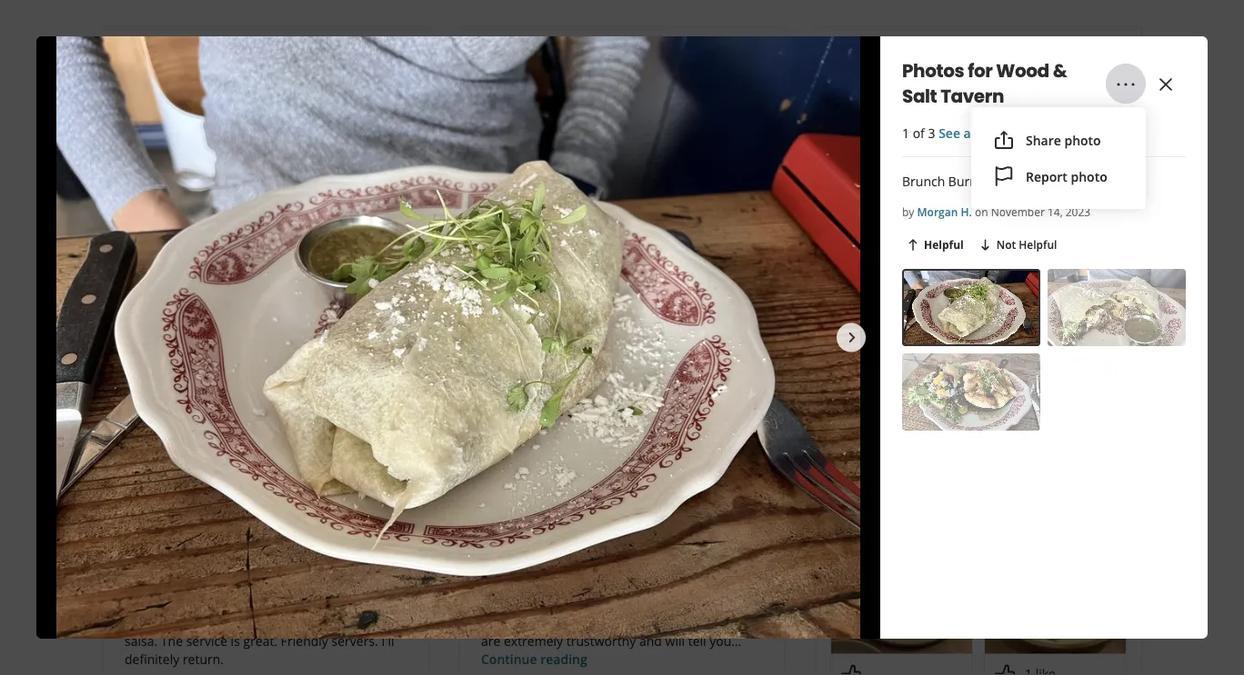Task type: locate. For each thing, give the bounding box(es) containing it.
salt up of
[[890, 97, 914, 115]]

1 don from the top
[[125, 97, 150, 115]]

i'll
[[381, 633, 394, 650]]

1 horizontal spatial like feed item image
[[994, 665, 1016, 676]]

menu
[[971, 107, 1146, 209]]

2 photo of angelina g. image from the top
[[125, 415, 161, 451]]

2 vertical spatial photos
[[934, 435, 975, 453]]

0 horizontal spatial like feed item image
[[840, 665, 862, 676]]

continue up 24 useful v2 image
[[481, 280, 537, 297]]

24 flag v2 image
[[993, 166, 1015, 187]]

continue reading for kyna
[[481, 651, 587, 668]]

& right a
[[493, 564, 503, 581]]

morgan h. added 4 photos
[[881, 414, 975, 453]]

the
[[161, 633, 183, 650]]

0 vertical spatial morgan h. link
[[881, 43, 956, 62]]

0 horizontal spatial helpful
[[924, 237, 964, 252]]

g. inside angelina g. added 1 photo
[[236, 43, 250, 62]]

& inside the photos for wood & salt tavern
[[1053, 58, 1067, 84]]

photo inside share photo button
[[1064, 131, 1101, 149]]

added inside the morgan h. added 3 photos
[[881, 64, 920, 82]]

1 vertical spatial continue reading
[[481, 651, 587, 668]]

review
[[575, 64, 614, 82], [218, 435, 257, 453], [575, 435, 614, 453]]

a inside angelina g. wrote a review
[[208, 435, 215, 453]]

1 angelina g. link from the top
[[168, 43, 250, 62]]

1 photo of morgan h. image from the top
[[838, 44, 874, 80]]

don
[[125, 97, 150, 115], [125, 564, 150, 581]]

photo of morgan h. image up marlena at the right bottom of page
[[838, 415, 874, 451]]

tavern up all
[[940, 84, 1004, 109]]

by
[[902, 204, 914, 219]]

5 star rating image
[[481, 218, 579, 236], [481, 589, 579, 607]]

photos right all
[[981, 124, 1024, 141]]

a & g auto repair & body shop
[[481, 564, 676, 581]]

reading down the repair
[[540, 651, 587, 668]]

green
[[355, 614, 389, 632]]

1 vertical spatial g.
[[236, 414, 250, 434]]

tavern inside the photos for wood & salt tavern
[[940, 84, 1004, 109]]

16 helpful v2 image
[[906, 238, 920, 252]]

photo of morgan h. image
[[838, 44, 874, 80], [838, 415, 874, 451]]

all
[[964, 124, 978, 141]]

wrote inside jolissa p. wrote a review
[[525, 64, 561, 82]]

don carlos mexican restaurant
[[125, 97, 324, 115], [125, 564, 324, 581]]

1 vertical spatial wood
[[838, 97, 874, 115]]

5 star rating image down auto
[[481, 589, 579, 607]]

brunch
[[902, 172, 945, 190]]

wrote
[[525, 64, 561, 82], [168, 435, 205, 453], [525, 435, 561, 453]]

angelina g. link
[[168, 43, 250, 62], [168, 414, 250, 434]]

0 vertical spatial photo of morgan h. image
[[838, 44, 874, 80]]

h. inside the morgan h. added 3 photos
[[941, 43, 956, 62]]

morgan h. link up wood & salt tavern
[[881, 43, 956, 62]]

0 vertical spatial mexican
[[197, 97, 250, 115]]

h.
[[941, 43, 956, 62], [961, 204, 972, 219], [941, 414, 956, 434]]

h. up marlena link
[[941, 414, 956, 434]]

1 vertical spatial angelina
[[168, 414, 232, 434]]

a
[[481, 564, 490, 581]]

morgan right by
[[917, 204, 958, 219]]

angelina for angelina g. added 1 photo
[[168, 43, 232, 62]]

1 vertical spatial 3
[[928, 124, 935, 141]]

chorizo
[[161, 614, 205, 632]]

1 angelina from the top
[[168, 43, 232, 62]]

continue down the g
[[481, 651, 537, 668]]

restaurant down angelina g. added 1 photo
[[253, 97, 324, 115]]

1 5 star rating image from the top
[[481, 218, 579, 236]]

24 close v2 image
[[1155, 74, 1177, 96]]

photo of angelina g. image left angelina g. added 1 photo
[[125, 44, 161, 80]]

1 vertical spatial 5 star rating image
[[481, 589, 579, 607]]

one plus nail link
[[481, 192, 763, 210]]

morgan
[[881, 43, 937, 62], [917, 204, 958, 219], [881, 414, 937, 434]]

5 star rating image for kyna l.
[[481, 589, 579, 607]]

photos
[[902, 58, 964, 84]]

1 vertical spatial photo of angelina g. image
[[125, 415, 161, 451]]

photos for morgan h. added 4 photos
[[934, 435, 975, 453]]

salt
[[902, 84, 937, 109], [890, 97, 914, 115]]

morgan up wood & salt tavern
[[881, 43, 937, 62]]

like feed item image
[[840, 665, 862, 676], [994, 665, 1016, 676]]

a inside jolissa p. wrote a review
[[564, 64, 571, 82]]

3 up wood & salt tavern
[[923, 64, 930, 82]]

0 vertical spatial wood
[[996, 58, 1049, 84]]

added inside angelina g. added 1 photo
[[168, 64, 207, 82]]

added for angelina g. added 1 photo
[[168, 64, 207, 82]]

a inside kyna l. wrote a review
[[564, 435, 571, 453]]

g.
[[236, 43, 250, 62], [236, 414, 250, 434]]

salt down the morgan h. added 3 photos
[[902, 84, 937, 109]]

h. left on at the right
[[961, 204, 972, 219]]

2 continue reading from the top
[[481, 651, 587, 668]]

photos up 'wood & salt tavern' link
[[934, 64, 975, 82]]

1 vertical spatial angelina g. link
[[168, 414, 250, 434]]

2 angelina from the top
[[168, 414, 232, 434]]

don carlos mexican restaurant link down angelina g. added 1 photo
[[125, 97, 407, 115]]

2 carlos from the top
[[154, 564, 193, 581]]

added inside morgan h. added 4 photos
[[881, 435, 920, 453]]

1 reading from the top
[[540, 280, 587, 297]]

morgan h. link up 4
[[881, 414, 956, 434]]

g
[[506, 564, 515, 581]]

g. for angelina g. added 1 photo
[[236, 43, 250, 62]]

1 vertical spatial restaurant
[[253, 564, 324, 581]]

g. inside angelina g. wrote a review
[[236, 414, 250, 434]]

review inside angelina g. wrote a review
[[218, 435, 257, 453]]

photo of kyna l. image
[[481, 415, 517, 451]]

0 vertical spatial continue
[[481, 280, 537, 297]]

0 vertical spatial g.
[[236, 43, 250, 62]]

1 vertical spatial don carlos mexican restaurant
[[125, 564, 324, 581]]

1 vertical spatial reading
[[540, 651, 587, 668]]

0 vertical spatial photo
[[221, 64, 256, 82]]

2 reading from the top
[[540, 651, 587, 668]]

5 star rating image down plus
[[481, 218, 579, 236]]

morgan for morgan h. added 3 photos
[[881, 43, 937, 62]]

photo of jolissa p. image
[[481, 44, 517, 80]]

not helpful button
[[975, 234, 1061, 256]]

photo of angelina g. image
[[125, 44, 161, 80], [125, 415, 161, 451]]

a & g auto repair & body shop link
[[481, 563, 763, 581]]

helpful right not
[[1019, 237, 1057, 252]]

added
[[168, 64, 207, 82], [881, 64, 920, 82], [881, 435, 920, 453]]

0 vertical spatial h.
[[941, 43, 956, 62]]

2 vertical spatial h.
[[941, 414, 956, 434]]

2 continue from the top
[[481, 651, 537, 668]]

wrote inside angelina g. wrote a review
[[168, 435, 205, 453]]

don carlos mexican restaurant link up burrito
[[125, 563, 407, 581]]

photo of morgan h. image up wood & salt tavern
[[838, 44, 874, 80]]

photo of angelina g. image left angelina g. wrote a review
[[125, 415, 161, 451]]

1 continue reading button from the top
[[481, 280, 587, 297]]

2 like feed item image from the left
[[994, 665, 1016, 676]]

body
[[610, 564, 642, 581]]

continue reading down auto
[[481, 651, 587, 668]]

review for l.
[[575, 435, 614, 453]]

3 right of
[[928, 124, 935, 141]]

0 vertical spatial angelina
[[168, 43, 232, 62]]

1 continue reading from the top
[[481, 280, 587, 297]]

0 vertical spatial restaurant
[[253, 97, 324, 115]]

1 horizontal spatial like feed item image
[[840, 293, 862, 315]]

2 vertical spatial morgan h. link
[[881, 414, 956, 434]]

1 vertical spatial 1
[[902, 124, 909, 141]]

14,
[[1048, 204, 1063, 219]]

photo of angelina g. image for angelina g. wrote a review
[[125, 415, 161, 451]]

1 vertical spatial h.
[[961, 204, 972, 219]]

& down the morgan h. added 3 photos
[[877, 97, 887, 115]]

1 vertical spatial morgan
[[917, 204, 958, 219]]

mexican
[[197, 97, 250, 115], [197, 564, 250, 581]]

continue reading button up 24 funny v2 image on the left
[[481, 280, 587, 297]]

marlena link
[[838, 468, 1119, 486]]

helpful
[[924, 237, 964, 252], [1019, 237, 1057, 252]]

angelina inside angelina g. added 1 photo
[[168, 43, 232, 62]]

kyna l. link
[[525, 414, 577, 434]]

2 g. from the top
[[236, 414, 250, 434]]

added for morgan h. added 3 photos
[[881, 64, 920, 82]]

1 horizontal spatial wood
[[996, 58, 1049, 84]]

0 vertical spatial 5 star rating image
[[481, 218, 579, 236]]

carlos down angelina g. added 1 photo
[[154, 97, 193, 115]]

jolissa p. link
[[525, 43, 588, 62]]

2 photo of morgan h. image from the top
[[838, 415, 874, 451]]

report
[[1026, 168, 1068, 185]]

l.
[[565, 414, 577, 434]]

1 vertical spatial continue
[[481, 651, 537, 668]]

morgan up 4
[[881, 414, 937, 434]]

not
[[996, 237, 1016, 252]]

2 continue reading button from the top
[[481, 651, 587, 668]]

1 vertical spatial mexican
[[197, 564, 250, 581]]

kyna
[[525, 414, 561, 434]]

report photo button
[[986, 158, 1131, 195]]

angelina inside angelina g. wrote a review
[[168, 414, 232, 434]]

0 vertical spatial 3
[[923, 64, 930, 82]]

h. inside morgan h. added 4 photos
[[941, 414, 956, 434]]

1 don carlos mexican restaurant link from the top
[[125, 97, 407, 115]]

0 vertical spatial don
[[125, 97, 150, 115]]

angelina
[[168, 43, 232, 62], [168, 414, 232, 434]]

1 g. from the top
[[236, 43, 250, 62]]

&
[[1053, 58, 1067, 84], [877, 97, 887, 115], [493, 564, 503, 581], [597, 564, 607, 581]]

carlos
[[154, 97, 193, 115], [154, 564, 193, 581]]

wood & salt tavern link
[[838, 97, 1119, 115]]

1 vertical spatial continue reading button
[[481, 651, 587, 668]]

0 vertical spatial don carlos mexican restaurant
[[125, 97, 324, 115]]

24 funny v2 image
[[552, 323, 574, 345]]

burrito
[[948, 172, 990, 190]]

wrote inside kyna l. wrote a review
[[525, 435, 561, 453]]

h. left for
[[941, 43, 956, 62]]

3
[[923, 64, 930, 82], [928, 124, 935, 141]]

restaurant
[[253, 97, 324, 115], [253, 564, 324, 581]]

0 vertical spatial photo of angelina g. image
[[125, 44, 161, 80]]

0 vertical spatial reading
[[540, 280, 587, 297]]

0 vertical spatial don carlos mexican restaurant link
[[125, 97, 407, 115]]

morgan inside morgan h. added 4 photos
[[881, 414, 937, 434]]

mexican up and
[[197, 564, 250, 581]]

0 horizontal spatial 1
[[210, 64, 217, 82]]

wood
[[996, 58, 1049, 84], [838, 97, 874, 115]]

2 vertical spatial photo
[[1071, 168, 1107, 185]]

24 useful v2 image
[[490, 323, 512, 345]]

2 don carlos mexican restaurant from the top
[[125, 564, 324, 581]]

photo
[[221, 64, 256, 82], [1064, 131, 1101, 149], [1071, 168, 1107, 185]]

for
[[968, 58, 993, 84]]

don carlos mexican restaurant down angelina g. added 1 photo
[[125, 97, 324, 115]]

2 mexican from the top
[[197, 564, 250, 581]]

continue reading button for kyna
[[481, 651, 587, 668]]

a for jolissa
[[564, 64, 571, 82]]

carlos up 4 star rating image
[[154, 564, 193, 581]]

& left body
[[597, 564, 607, 581]]

added for morgan h. added 4 photos
[[881, 435, 920, 453]]

& left menu "image"
[[1053, 58, 1067, 84]]

1
[[210, 64, 217, 82], [902, 124, 909, 141]]

share photo
[[1026, 131, 1101, 149]]

h. for morgan h. added 3 photos
[[941, 43, 956, 62]]

1 vertical spatial don
[[125, 564, 150, 581]]

restaurant up burrito
[[253, 564, 324, 581]]

photos right 4
[[934, 435, 975, 453]]

1 vertical spatial don carlos mexican restaurant link
[[125, 563, 407, 581]]

1 horizontal spatial helpful
[[1019, 237, 1057, 252]]

kyna l. wrote a review
[[525, 414, 614, 453]]

morgan inside the morgan h. added 3 photos
[[881, 43, 937, 62]]

1 vertical spatial photos
[[981, 124, 1024, 141]]

continue reading button
[[481, 280, 587, 297], [481, 651, 587, 668]]

1 vertical spatial morgan h. link
[[917, 204, 972, 219]]

photo inside the report photo button
[[1071, 168, 1107, 185]]

angelina g. link for angelina g. added 1 photo
[[168, 43, 250, 62]]

continue
[[481, 280, 537, 297], [481, 651, 537, 668]]

morgan h. link down brunch burrito
[[917, 204, 972, 219]]

0 vertical spatial angelina g. link
[[168, 43, 250, 62]]

a
[[564, 64, 571, 82], [208, 435, 215, 453], [564, 435, 571, 453]]

continue reading up 24 funny v2 image on the left
[[481, 280, 587, 297]]

1 continue from the top
[[481, 280, 537, 297]]

helpful right 16 helpful v2 icon
[[924, 237, 964, 252]]

menu image
[[1115, 74, 1137, 96]]

0 horizontal spatial wood
[[838, 97, 874, 115]]

continue for kyna
[[481, 651, 537, 668]]

2 vertical spatial morgan
[[881, 414, 937, 434]]

1 vertical spatial carlos
[[154, 564, 193, 581]]

0 vertical spatial carlos
[[154, 97, 193, 115]]

don carlos mexican restaurant link
[[125, 97, 407, 115], [125, 563, 407, 581]]

morgan h. added 3 photos
[[881, 43, 975, 82]]

angelina for angelina g. wrote a review
[[168, 414, 232, 434]]

0 vertical spatial 1
[[210, 64, 217, 82]]

photos inside the morgan h. added 3 photos
[[934, 64, 975, 82]]

1 vertical spatial photo
[[1064, 131, 1101, 149]]

reading for kyna
[[540, 651, 587, 668]]

2 angelina g. link from the top
[[168, 414, 250, 434]]

1 restaurant from the top
[[253, 97, 324, 115]]

servers.
[[332, 633, 378, 650]]

continue reading button down auto
[[481, 651, 587, 668]]

review for g.
[[218, 435, 257, 453]]

review inside kyna l. wrote a review
[[575, 435, 614, 453]]

reading for jolissa
[[540, 280, 587, 297]]

open photo lightbox image
[[831, 131, 972, 283], [985, 131, 1126, 283], [831, 502, 972, 654], [985, 502, 1126, 654]]

tavern
[[940, 84, 1004, 109], [917, 97, 961, 115]]

1 don carlos mexican restaurant from the top
[[125, 97, 324, 115]]

angelina g. link for angelina g. wrote a review
[[168, 414, 250, 434]]

mexican down angelina g. added 1 photo
[[197, 97, 250, 115]]

photos for wood & salt tavern
[[902, 58, 1067, 109]]

continue reading
[[481, 280, 587, 297], [481, 651, 587, 668]]

2 don from the top
[[125, 564, 150, 581]]

photo of morgan h. image for morgan h. added 4 photos
[[838, 415, 874, 451]]

review inside jolissa p. wrote a review
[[575, 64, 614, 82]]

2 5 star rating image from the top
[[481, 589, 579, 607]]

and
[[208, 614, 231, 632]]

1 photo of angelina g. image from the top
[[125, 44, 161, 80]]

4
[[923, 435, 930, 453]]

morgan h. link
[[881, 43, 956, 62], [917, 204, 972, 219], [881, 414, 956, 434]]

0 vertical spatial morgan
[[881, 43, 937, 62]]

photos inside morgan h. added 4 photos
[[934, 435, 975, 453]]

reading up 24 funny v2 image on the left
[[540, 280, 587, 297]]

1 vertical spatial photo of morgan h. image
[[838, 415, 874, 451]]

0 vertical spatial continue reading button
[[481, 280, 587, 297]]

on
[[975, 204, 988, 219]]

don carlos mexican restaurant up and
[[125, 564, 324, 581]]

photos
[[934, 64, 975, 82], [981, 124, 1024, 141], [934, 435, 975, 453]]

0 vertical spatial photos
[[934, 64, 975, 82]]

like feed item image
[[840, 293, 862, 315], [994, 293, 1016, 315], [123, 325, 145, 347]]

0 vertical spatial continue reading
[[481, 280, 587, 297]]



Task type: vqa. For each thing, say whether or not it's contained in the screenshot.
Don Carlos Mexican Restaurant
yes



Task type: describe. For each thing, give the bounding box(es) containing it.
continue reading button for jolissa
[[481, 280, 587, 297]]

plus
[[510, 193, 537, 210]]

share photo button
[[986, 122, 1131, 158]]

marlena
[[838, 469, 891, 486]]

morgan for morgan h. added 4 photos
[[881, 414, 937, 434]]

great.
[[243, 633, 278, 650]]

not helpful
[[996, 237, 1057, 252]]

salt inside 'wood & salt tavern' link
[[890, 97, 914, 115]]

continue for jolissa
[[481, 280, 537, 297]]

shop
[[645, 564, 676, 581]]

photo for share
[[1064, 131, 1101, 149]]

h. for morgan h. added 4 photos
[[941, 414, 956, 434]]

photo inside angelina g. added 1 photo
[[221, 64, 256, 82]]

1 helpful from the left
[[924, 237, 964, 252]]

1 of 3 see all photos
[[902, 124, 1024, 141]]

24 cool v2 image
[[614, 323, 636, 345]]

2 restaurant from the top
[[253, 564, 324, 581]]

auto
[[519, 564, 549, 581]]

is
[[231, 633, 240, 650]]

g. for angelina g. wrote a review
[[236, 414, 250, 434]]

16 nothelpful v2 image
[[978, 238, 993, 252]]

great
[[125, 614, 158, 632]]

wrote for kyna
[[525, 435, 561, 453]]

one plus nail
[[481, 193, 566, 210]]

review for p.
[[575, 64, 614, 82]]

2 don carlos mexican restaurant link from the top
[[125, 563, 407, 581]]

wrote for jolissa
[[525, 64, 561, 82]]

continue reading for jolissa
[[481, 280, 587, 297]]

morgan h. link for morgan h. added 3 photos
[[881, 43, 956, 62]]

p.
[[574, 43, 588, 62]]

wrote for angelina
[[168, 435, 205, 453]]

24 share v2 image
[[993, 129, 1015, 151]]

tavern up see
[[917, 97, 961, 115]]

november
[[991, 204, 1045, 219]]

0 horizontal spatial like feed item image
[[123, 325, 145, 347]]

a for angelina
[[208, 435, 215, 453]]

see
[[939, 124, 960, 141]]

one
[[481, 193, 507, 210]]

burrito
[[258, 614, 300, 632]]

2 helpful from the left
[[1019, 237, 1057, 252]]

egg
[[234, 614, 255, 632]]

jolissa p. wrote a review
[[525, 43, 614, 82]]

morgan h. link for morgan h. added 4 photos
[[881, 414, 956, 434]]

3 inside the morgan h. added 3 photos
[[923, 64, 930, 82]]

1 carlos from the top
[[154, 97, 193, 115]]

with
[[303, 614, 329, 632]]

1 horizontal spatial 1
[[902, 124, 909, 141]]

service
[[186, 633, 227, 650]]

photos for morgan h. added 3 photos
[[934, 64, 975, 82]]

2 horizontal spatial like feed item image
[[994, 293, 1016, 315]]

angelina g. wrote a review
[[168, 414, 257, 453]]

the
[[332, 614, 351, 632]]

report photo
[[1026, 168, 1107, 185]]

of
[[913, 124, 925, 141]]

repair
[[552, 564, 594, 581]]

salsa.
[[125, 633, 158, 650]]

photo for report
[[1071, 168, 1107, 185]]

return.
[[183, 651, 224, 668]]

1 inside angelina g. added 1 photo
[[210, 64, 217, 82]]

1 like feed item image from the left
[[840, 665, 862, 676]]

friendly
[[281, 633, 328, 650]]

share
[[1026, 131, 1061, 149]]

see all photos link
[[939, 124, 1024, 141]]

5 star rating image for jolissa p.
[[481, 218, 579, 236]]

great chorizo and egg burrito with the green salsa. the service is great. friendly servers. i'll definitely return.
[[125, 614, 394, 668]]

24 chevron right v2 image
[[841, 327, 863, 349]]

wood inside the photos for wood & salt tavern
[[996, 58, 1049, 84]]

brunch burrito
[[902, 172, 990, 190]]

1 mexican from the top
[[197, 97, 250, 115]]

salt inside the photos for wood & salt tavern
[[902, 84, 937, 109]]

helpful button
[[902, 234, 967, 256]]

4 star rating image
[[125, 589, 223, 607]]

nail
[[540, 193, 566, 210]]

jolissa
[[525, 43, 571, 62]]

a for kyna
[[564, 435, 571, 453]]

wood & salt tavern
[[838, 97, 961, 115]]

definitely
[[125, 651, 179, 668]]

menu containing share photo
[[971, 107, 1146, 209]]

photo of angelina g. image for angelina g. added 1 photo
[[125, 44, 161, 80]]

angelina g. added 1 photo
[[168, 43, 256, 82]]

by morgan h. on november 14, 2023
[[902, 204, 1091, 219]]

photo of morgan h. image for morgan h. added 3 photos
[[838, 44, 874, 80]]

2023
[[1066, 204, 1091, 219]]



